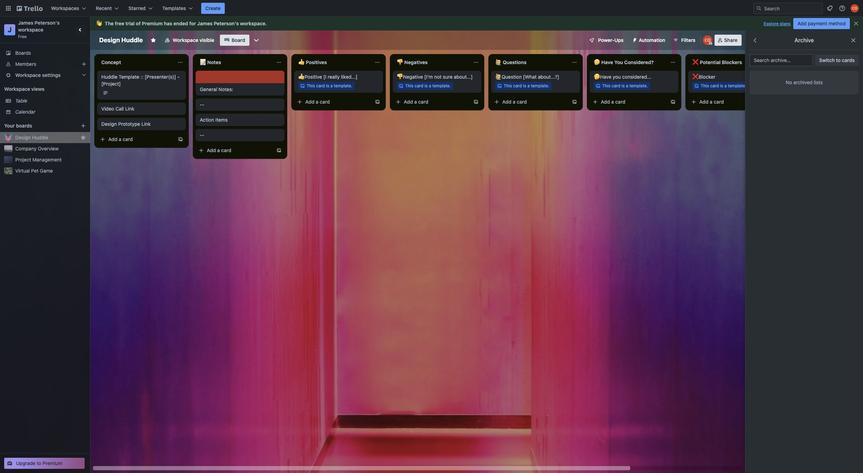 Task type: locate. For each thing, give the bounding box(es) containing it.
premium right of on the left top of page
[[142, 20, 163, 26]]

🤔 Have You Considered? text field
[[590, 57, 666, 68]]

0 horizontal spatial workspace
[[18, 27, 43, 33]]

0 vertical spatial design
[[99, 36, 120, 44]]

workspace down 👋 the free trial of premium has ended for james peterson's workspace .
[[173, 37, 198, 43]]

design huddle link
[[15, 134, 78, 141]]

0 horizontal spatial huddle
[[32, 135, 48, 141]]

[i
[[324, 74, 327, 80]]

a down really
[[331, 83, 333, 89]]

2 vertical spatial create from template… image
[[276, 148, 282, 153]]

2 vertical spatial huddle
[[32, 135, 48, 141]]

workspace inside james peterson's workspace free
[[18, 27, 43, 33]]

board
[[232, 37, 245, 43]]

template. for really
[[334, 83, 353, 89]]

to left cards at top
[[837, 57, 841, 63]]

2 vertical spatial workspace
[[4, 86, 30, 92]]

plans
[[780, 21, 791, 26]]

huddle up [project] at the left
[[101, 74, 117, 80]]

template. for about...?]
[[531, 83, 550, 89]]

4 is from the left
[[622, 83, 625, 89]]

sure
[[443, 74, 453, 80]]

0 vertical spatial workspace
[[240, 20, 265, 26]]

huddle inside text box
[[121, 36, 143, 44]]

settings
[[42, 72, 61, 78]]

peterson's down back to home image
[[35, 20, 60, 26]]

archive
[[795, 37, 815, 43]]

add down ❌blocker
[[700, 99, 709, 105]]

add down 👍positive
[[305, 99, 315, 105]]

4 this card is a template. from the left
[[603, 83, 648, 89]]

add for concept
[[108, 136, 117, 142]]

create from template… image for negatives
[[473, 99, 479, 105]]

project management
[[15, 157, 62, 163]]

is down 👍positive [i really liked...]
[[326, 83, 329, 89]]

0 horizontal spatial create from template… image
[[375, 99, 380, 105]]

add down the 🤔have
[[601, 99, 610, 105]]

-- for 2nd -- link from the top of the page
[[200, 132, 204, 138]]

-- down action
[[200, 132, 204, 138]]

is down 🙋question [what about...?]
[[523, 83, 527, 89]]

0 vertical spatial christina overa (christinaovera) image
[[851, 4, 859, 12]]

❌
[[693, 59, 699, 65]]

peterson's up board link
[[214, 20, 239, 26]]

👍positive [i really liked...]
[[299, 74, 358, 80]]

--
[[200, 102, 204, 108], [200, 132, 204, 138]]

design down video
[[101, 121, 117, 127]]

1 vertical spatial design
[[101, 121, 117, 127]]

starred icon image
[[81, 135, 86, 141]]

add for 📝 notes
[[207, 148, 216, 153]]

to right upgrade
[[37, 461, 41, 467]]

automation
[[639, 37, 666, 43]]

0 horizontal spatial premium
[[43, 461, 62, 467]]

[project]
[[101, 81, 121, 87]]

is down 🤔have you considered...
[[622, 83, 625, 89]]

add a card button down [i'm
[[393, 97, 471, 108]]

-
[[177, 74, 180, 80], [200, 102, 202, 108], [202, 102, 204, 108], [200, 132, 202, 138], [202, 132, 204, 138]]

add a card for positives
[[305, 99, 330, 105]]

1 vertical spatial link
[[142, 121, 151, 127]]

add down the design prototype link
[[108, 136, 117, 142]]

📝
[[200, 59, 206, 65]]

1 horizontal spatial peterson's
[[214, 20, 239, 26]]

[presenter(s)]
[[145, 74, 176, 80]]

virtual
[[15, 168, 30, 174]]

create from template… image
[[375, 99, 380, 105], [572, 99, 578, 105], [671, 99, 676, 105]]

open information menu image
[[839, 5, 846, 12]]

ups
[[615, 37, 624, 43]]

1 vertical spatial --
[[200, 132, 204, 138]]

is for you
[[622, 83, 625, 89]]

add a card down you
[[601, 99, 626, 105]]

3 is from the left
[[523, 83, 527, 89]]

❌blocker
[[693, 74, 716, 80]]

1 horizontal spatial design huddle
[[99, 36, 143, 44]]

the
[[105, 20, 114, 26]]

1 this from the left
[[307, 83, 315, 89]]

0 vertical spatial to
[[837, 57, 841, 63]]

a
[[331, 83, 333, 89], [429, 83, 431, 89], [528, 83, 530, 89], [626, 83, 629, 89], [725, 83, 727, 89], [316, 99, 319, 105], [415, 99, 417, 105], [513, 99, 516, 105], [612, 99, 614, 105], [710, 99, 713, 105], [119, 136, 121, 142], [217, 148, 220, 153]]

free
[[115, 20, 124, 26]]

2 vertical spatial design
[[15, 135, 31, 141]]

0 vertical spatial -- link
[[200, 101, 280, 108]]

0 vertical spatial create from template… image
[[473, 99, 479, 105]]

james up free
[[18, 20, 33, 26]]

james
[[18, 20, 33, 26], [197, 20, 213, 26]]

explore plans
[[764, 21, 791, 26]]

1 horizontal spatial premium
[[142, 20, 163, 26]]

template. down "🙋question [what about...?]" link
[[531, 83, 550, 89]]

2 horizontal spatial create from template… image
[[671, 99, 676, 105]]

filters button
[[671, 35, 698, 46]]

james inside banner
[[197, 20, 213, 26]]

workspace up table
[[4, 86, 30, 92]]

1 vertical spatial create from template… image
[[178, 137, 183, 142]]

1 vertical spatial workspace
[[15, 72, 41, 78]]

a down you
[[612, 99, 614, 105]]

0 horizontal spatial to
[[37, 461, 41, 467]]

add a card button down the design prototype link link
[[97, 134, 175, 145]]

link for video call link
[[125, 106, 134, 112]]

add a card down items
[[207, 148, 232, 153]]

visible
[[200, 37, 214, 43]]

add down 🙋question on the right top of page
[[503, 99, 512, 105]]

this for 🤔have
[[603, 83, 611, 89]]

0 vertical spatial design huddle
[[99, 36, 143, 44]]

christina overa (christinaovera) image
[[851, 4, 859, 12], [703, 35, 713, 45]]

method
[[829, 20, 846, 26]]

templates
[[162, 5, 186, 11]]

workspace inside button
[[173, 37, 198, 43]]

premium right upgrade
[[43, 461, 62, 467]]

🤔 have you considered?
[[594, 59, 654, 65]]

is down [i'm
[[425, 83, 428, 89]]

2 -- from the top
[[200, 132, 204, 138]]

2 this card is a template. from the left
[[405, 83, 451, 89]]

add down action items
[[207, 148, 216, 153]]

design huddle up the company overview
[[15, 135, 48, 141]]

3 template. from the left
[[531, 83, 550, 89]]

christina overa (christinaovera) image right filters
[[703, 35, 713, 45]]

this down 👎negative
[[405, 83, 414, 89]]

1 -- from the top
[[200, 102, 204, 108]]

add a card down 🙋question on the right top of page
[[503, 99, 527, 105]]

workspace visible
[[173, 37, 214, 43]]

to for upgrade
[[37, 461, 41, 467]]

2 template. from the left
[[433, 83, 451, 89]]

to for switch
[[837, 57, 841, 63]]

add inside add payment method button
[[798, 20, 807, 26]]

project
[[15, 157, 31, 163]]

link right 'call'
[[125, 106, 134, 112]]

boards
[[16, 123, 32, 129]]

your
[[4, 123, 15, 129]]

a down items
[[217, 148, 220, 153]]

1 vertical spatial huddle
[[101, 74, 117, 80]]

add down 👎negative
[[404, 99, 413, 105]]

👎 negatives
[[397, 59, 428, 65]]

this down the 🤔have
[[603, 83, 611, 89]]

add a card button down [what
[[492, 97, 569, 108]]

power-ups
[[599, 37, 624, 43]]

create from template… image for 👍positive [i really liked...]
[[375, 99, 380, 105]]

no archived lists
[[786, 79, 823, 85]]

2 is from the left
[[425, 83, 428, 89]]

is for [i'm
[[425, 83, 428, 89]]

add a card button down really
[[294, 97, 372, 108]]

christina overa (christinaovera) image right open information menu icon on the top right of the page
[[851, 4, 859, 12]]

3 create from template… image from the left
[[671, 99, 676, 105]]

👍
[[299, 59, 305, 65]]

add for 🤔 have you considered?
[[601, 99, 610, 105]]

virtual pet game link
[[15, 168, 86, 175]]

1 vertical spatial christina overa (christinaovera) image
[[703, 35, 713, 45]]

star or unstar board image
[[151, 37, 156, 43]]

0 vertical spatial workspace
[[173, 37, 198, 43]]

call
[[116, 106, 124, 112]]

design huddle down the free
[[99, 36, 143, 44]]

template
[[119, 74, 139, 80]]

add a card for have
[[601, 99, 626, 105]]

0 horizontal spatial link
[[125, 106, 134, 112]]

starred button
[[124, 3, 157, 14]]

share
[[725, 37, 738, 43]]

template. down 👍positive [i really liked...] link
[[334, 83, 353, 89]]

1 horizontal spatial christina overa (christinaovera) image
[[851, 4, 859, 12]]

add a card button down action items link
[[196, 145, 274, 156]]

1 horizontal spatial james
[[197, 20, 213, 26]]

is
[[326, 83, 329, 89], [425, 83, 428, 89], [523, 83, 527, 89], [622, 83, 625, 89], [721, 83, 724, 89]]

1 vertical spatial -- link
[[200, 132, 280, 139]]

4 template. from the left
[[630, 83, 648, 89]]

primary element
[[0, 0, 864, 17]]

template. down not
[[433, 83, 451, 89]]

1 horizontal spatial to
[[837, 57, 841, 63]]

video call link link
[[101, 106, 182, 112]]

template. down '❌blocker' link on the right top of the page
[[728, 83, 747, 89]]

workspace for workspace settings
[[15, 72, 41, 78]]

-- up action
[[200, 102, 204, 108]]

1 horizontal spatial create from template… image
[[276, 148, 282, 153]]

0 horizontal spatial christina overa (christinaovera) image
[[703, 35, 713, 45]]

.
[[265, 20, 267, 26]]

1 vertical spatial to
[[37, 461, 41, 467]]

add left the payment
[[798, 20, 807, 26]]

5 this card is a template. from the left
[[701, 83, 747, 89]]

link
[[125, 106, 134, 112], [142, 121, 151, 127]]

1 horizontal spatial create from template… image
[[572, 99, 578, 105]]

2 horizontal spatial huddle
[[121, 36, 143, 44]]

workspace for workspace visible
[[173, 37, 198, 43]]

video
[[101, 106, 114, 112]]

this for 🙋question
[[504, 83, 512, 89]]

members
[[15, 61, 36, 67]]

boards link
[[0, 48, 90, 59]]

add board image
[[81, 123, 86, 129]]

1 vertical spatial workspace
[[18, 27, 43, 33]]

add a card button down 🤔have you considered... link
[[590, 97, 668, 108]]

workspace up customize views image
[[240, 20, 265, 26]]

upgrade to premium
[[16, 461, 62, 467]]

banner
[[90, 17, 864, 31]]

-- link down action items link
[[200, 132, 280, 139]]

workspace down members
[[15, 72, 41, 78]]

company overview
[[15, 146, 59, 152]]

a down [i'm
[[429, 83, 431, 89]]

add a card down 👎negative
[[404, 99, 429, 105]]

add a card button for have
[[590, 97, 668, 108]]

5 is from the left
[[721, 83, 724, 89]]

of
[[136, 20, 141, 26]]

3 this card is a template. from the left
[[504, 83, 550, 89]]

design down the
[[99, 36, 120, 44]]

this card is a template. down [i'm
[[405, 83, 451, 89]]

0 vertical spatial huddle
[[121, 36, 143, 44]]

template. down considered...
[[630, 83, 648, 89]]

workspaces button
[[47, 3, 90, 14]]

link for design prototype link
[[142, 121, 151, 127]]

1 vertical spatial premium
[[43, 461, 62, 467]]

this down ❌blocker
[[701, 83, 709, 89]]

card
[[316, 83, 325, 89], [415, 83, 424, 89], [513, 83, 522, 89], [612, 83, 621, 89], [711, 83, 719, 89], [320, 99, 330, 105], [418, 99, 429, 105], [517, 99, 527, 105], [616, 99, 626, 105], [714, 99, 724, 105], [123, 136, 133, 142], [221, 148, 232, 153]]

search image
[[757, 6, 762, 11]]

4 this from the left
[[603, 83, 611, 89]]

👍 positives
[[299, 59, 327, 65]]

create button
[[201, 3, 225, 14]]

0 vertical spatial link
[[125, 106, 134, 112]]

huddle down trial
[[121, 36, 143, 44]]

james right for on the top of page
[[197, 20, 213, 26]]

2 this from the left
[[405, 83, 414, 89]]

create from template… image for 🙋question [what about...?]
[[572, 99, 578, 105]]

starred
[[129, 5, 146, 11]]

add a card down the design prototype link
[[108, 136, 133, 142]]

cards
[[842, 57, 855, 63]]

2 create from template… image from the left
[[572, 99, 578, 105]]

1 vertical spatial design huddle
[[15, 135, 48, 141]]

🤔have
[[594, 74, 612, 80]]

1 this card is a template. from the left
[[307, 83, 353, 89]]

add a card down [i
[[305, 99, 330, 105]]

this card is a template.
[[307, 83, 353, 89], [405, 83, 451, 89], [504, 83, 550, 89], [603, 83, 648, 89], [701, 83, 747, 89]]

- inside huddle template :: [presenter(s)] - [project]
[[177, 74, 180, 80]]

table
[[15, 98, 27, 104]]

your boards
[[4, 123, 32, 129]]

notes:
[[219, 86, 233, 92]]

filters
[[682, 37, 696, 43]]

0 horizontal spatial create from template… image
[[178, 137, 183, 142]]

for
[[189, 20, 196, 26]]

add a card
[[305, 99, 330, 105], [404, 99, 429, 105], [503, 99, 527, 105], [601, 99, 626, 105], [700, 99, 724, 105], [108, 136, 133, 142], [207, 148, 232, 153]]

0 vertical spatial --
[[200, 102, 204, 108]]

huddle
[[121, 36, 143, 44], [101, 74, 117, 80], [32, 135, 48, 141]]

design up company
[[15, 135, 31, 141]]

this card is a template. down 👍positive [i really liked...]
[[307, 83, 353, 89]]

workspace views
[[4, 86, 44, 92]]

switch
[[820, 57, 835, 63]]

add a card button down '❌blocker' link on the right top of the page
[[689, 97, 766, 108]]

this card is a template. down '❌blocker' link on the right top of the page
[[701, 83, 747, 89]]

create from template… image for 🤔have you considered...
[[671, 99, 676, 105]]

this down 👍positive
[[307, 83, 315, 89]]

project management link
[[15, 157, 86, 163]]

this for 👍positive
[[307, 83, 315, 89]]

1 create from template… image from the left
[[375, 99, 380, 105]]

add a card for notes
[[207, 148, 232, 153]]

workspace inside dropdown button
[[15, 72, 41, 78]]

2 horizontal spatial create from template… image
[[473, 99, 479, 105]]

board link
[[220, 35, 249, 46]]

views
[[31, 86, 44, 92]]

Board name text field
[[96, 35, 146, 46]]

create from template… image
[[473, 99, 479, 105], [178, 137, 183, 142], [276, 148, 282, 153]]

link down video call link link
[[142, 121, 151, 127]]

concept
[[101, 59, 121, 65]]

this card is a template. down 🙋question [what about...?]
[[504, 83, 550, 89]]

this
[[307, 83, 315, 89], [405, 83, 414, 89], [504, 83, 512, 89], [603, 83, 611, 89], [701, 83, 709, 89]]

workspace
[[240, 20, 265, 26], [18, 27, 43, 33]]

this down 🙋question on the right top of page
[[504, 83, 512, 89]]

1 horizontal spatial link
[[142, 121, 151, 127]]

a down the design prototype link
[[119, 136, 121, 142]]

premium inside banner
[[142, 20, 163, 26]]

0 horizontal spatial james
[[18, 20, 33, 26]]

3 this from the left
[[504, 83, 512, 89]]

a down '❌blocker' link on the right top of the page
[[725, 83, 727, 89]]

1 horizontal spatial huddle
[[101, 74, 117, 80]]

add
[[798, 20, 807, 26], [305, 99, 315, 105], [404, 99, 413, 105], [503, 99, 512, 105], [601, 99, 610, 105], [700, 99, 709, 105], [108, 136, 117, 142], [207, 148, 216, 153]]

this card is a template. down 🤔have you considered...
[[603, 83, 648, 89]]

0 horizontal spatial design huddle
[[15, 135, 48, 141]]

1 is from the left
[[326, 83, 329, 89]]

add a card button for notes
[[196, 145, 274, 156]]

add a card for negatives
[[404, 99, 429, 105]]

0 vertical spatial premium
[[142, 20, 163, 26]]

workspace up free
[[18, 27, 43, 33]]

huddle up the company overview
[[32, 135, 48, 141]]

-- link down general notes: link
[[200, 101, 280, 108]]

1 template. from the left
[[334, 83, 353, 89]]

0 horizontal spatial peterson's
[[35, 20, 60, 26]]

📝 Notes text field
[[196, 57, 272, 68]]

switch to cards
[[820, 57, 855, 63]]

is down '❌blocker' link on the right top of the page
[[721, 83, 724, 89]]

banner containing 👋
[[90, 17, 864, 31]]

j link
[[4, 24, 15, 35]]

workspace settings button
[[0, 70, 90, 81]]



Task type: describe. For each thing, give the bounding box(es) containing it.
add for 👍 positives
[[305, 99, 315, 105]]

company
[[15, 146, 37, 152]]

table link
[[15, 98, 86, 104]]

considered?
[[625, 59, 654, 65]]

back to home image
[[17, 3, 43, 14]]

👍 Positives text field
[[294, 57, 371, 68]]

🙋 Questions text field
[[492, 57, 568, 68]]

boards
[[15, 50, 31, 56]]

huddle inside huddle template :: [presenter(s)] - [project]
[[101, 74, 117, 80]]

template. for considered...
[[630, 83, 648, 89]]

huddle template :: [presenter(s)] - [project] link
[[101, 74, 182, 87]]

action
[[200, 117, 214, 123]]

questions
[[503, 59, 527, 65]]

wave image
[[96, 20, 102, 27]]

peterson's inside james peterson's workspace free
[[35, 20, 60, 26]]

❌ Potential Blockers text field
[[689, 57, 765, 68]]

add payment method button
[[794, 18, 850, 29]]

design prototype link
[[101, 121, 151, 127]]

upgrade
[[16, 461, 35, 467]]

this card is a template. for [i
[[307, 83, 353, 89]]

Search archive… text field
[[750, 54, 814, 67]]

🙋
[[496, 59, 502, 65]]

🤔have you considered... link
[[594, 74, 675, 81]]

items
[[216, 117, 228, 123]]

workspace settings
[[15, 72, 61, 78]]

peterson's inside banner
[[214, 20, 239, 26]]

add for 👎 negatives
[[404, 99, 413, 105]]

create from template… image for notes
[[276, 148, 282, 153]]

calendar link
[[15, 109, 86, 116]]

this card is a template. for [what
[[504, 83, 550, 89]]

👎negative
[[397, 74, 423, 80]]

explore
[[764, 21, 779, 26]]

trial
[[126, 20, 135, 26]]

members link
[[0, 59, 90, 70]]

a down 👎negative
[[415, 99, 417, 105]]

🙋question
[[496, 74, 522, 80]]

design prototype link link
[[101, 121, 182, 128]]

a down 👍positive
[[316, 99, 319, 105]]

really
[[328, 74, 340, 80]]

add a card down ❌blocker
[[700, 99, 724, 105]]

is for [i
[[326, 83, 329, 89]]

workspace for workspace views
[[4, 86, 30, 92]]

j
[[8, 26, 12, 34]]

workspace navigation collapse icon image
[[76, 25, 85, 35]]

ended
[[174, 20, 188, 26]]

a down 🙋question [what about...?]
[[528, 83, 530, 89]]

template. for not
[[433, 83, 451, 89]]

game
[[40, 168, 53, 174]]

overview
[[38, 146, 59, 152]]

notes
[[207, 59, 221, 65]]

❌ potential blockers
[[693, 59, 743, 65]]

design for design huddle link
[[15, 135, 31, 141]]

👋
[[96, 20, 102, 26]]

🙋 questions
[[496, 59, 527, 65]]

2 -- link from the top
[[200, 132, 280, 139]]

potential
[[700, 59, 721, 65]]

Search field
[[762, 3, 823, 14]]

action items link
[[200, 117, 280, 124]]

calendar
[[15, 109, 35, 115]]

free
[[18, 34, 27, 39]]

this card is a template. for you
[[603, 83, 648, 89]]

power-
[[599, 37, 615, 43]]

virtual pet game
[[15, 168, 53, 174]]

james inside james peterson's workspace free
[[18, 20, 33, 26]]

a down ❌blocker
[[710, 99, 713, 105]]

👍positive
[[299, 74, 322, 80]]

add a card button for positives
[[294, 97, 372, 108]]

📝 notes
[[200, 59, 221, 65]]

is for [what
[[523, 83, 527, 89]]

create
[[206, 5, 221, 11]]

not
[[434, 74, 442, 80]]

company overview link
[[15, 145, 86, 152]]

have
[[602, 59, 614, 65]]

this for 👎negative
[[405, 83, 414, 89]]

james peterson's workspace free
[[18, 20, 61, 39]]

blockers
[[722, 59, 743, 65]]

your boards with 4 items element
[[4, 122, 70, 130]]

❌blocker link
[[693, 74, 773, 81]]

🤔have you considered...
[[594, 74, 652, 80]]

design inside text box
[[99, 36, 120, 44]]

you
[[613, 74, 621, 80]]

a down 🙋question on the right top of page
[[513, 99, 516, 105]]

add a card for questions
[[503, 99, 527, 105]]

sm image
[[630, 35, 639, 44]]

a down 🤔have you considered...
[[626, 83, 629, 89]]

positives
[[306, 59, 327, 65]]

general notes:
[[200, 86, 233, 92]]

switch to cards link
[[816, 55, 859, 66]]

payment
[[808, 20, 828, 26]]

explore plans button
[[764, 20, 791, 28]]

workspaces
[[51, 5, 79, 11]]

[what
[[523, 74, 537, 80]]

prototype
[[118, 121, 140, 127]]

add a card button for questions
[[492, 97, 569, 108]]

workspace visible button
[[160, 35, 219, 46]]

has
[[164, 20, 172, 26]]

Concept text field
[[97, 57, 174, 68]]

-- for second -- link from the bottom of the page
[[200, 102, 204, 108]]

video call link
[[101, 106, 134, 112]]

design huddle inside text box
[[99, 36, 143, 44]]

[i'm
[[425, 74, 433, 80]]

1 -- link from the top
[[200, 101, 280, 108]]

add a card button for negatives
[[393, 97, 471, 108]]

archived
[[794, 79, 813, 85]]

design for the design prototype link link
[[101, 121, 117, 127]]

you
[[615, 59, 623, 65]]

5 template. from the left
[[728, 83, 747, 89]]

this member is an admin of this board. image
[[709, 42, 713, 45]]

james peterson's workspace link
[[18, 20, 61, 33]]

👎 Negatives text field
[[393, 57, 469, 68]]

customize views image
[[253, 37, 260, 44]]

templates button
[[158, 3, 197, 14]]

automation button
[[630, 35, 670, 46]]

this card is a template. for [i'm
[[405, 83, 451, 89]]

0 notifications image
[[826, 4, 834, 12]]

add for 🙋 questions
[[503, 99, 512, 105]]

5 this from the left
[[701, 83, 709, 89]]

management
[[32, 157, 62, 163]]

recent button
[[92, 3, 123, 14]]

🤔
[[594, 59, 601, 65]]

1 horizontal spatial workspace
[[240, 20, 265, 26]]



Task type: vqa. For each thing, say whether or not it's contained in the screenshot.
"considered..."
yes



